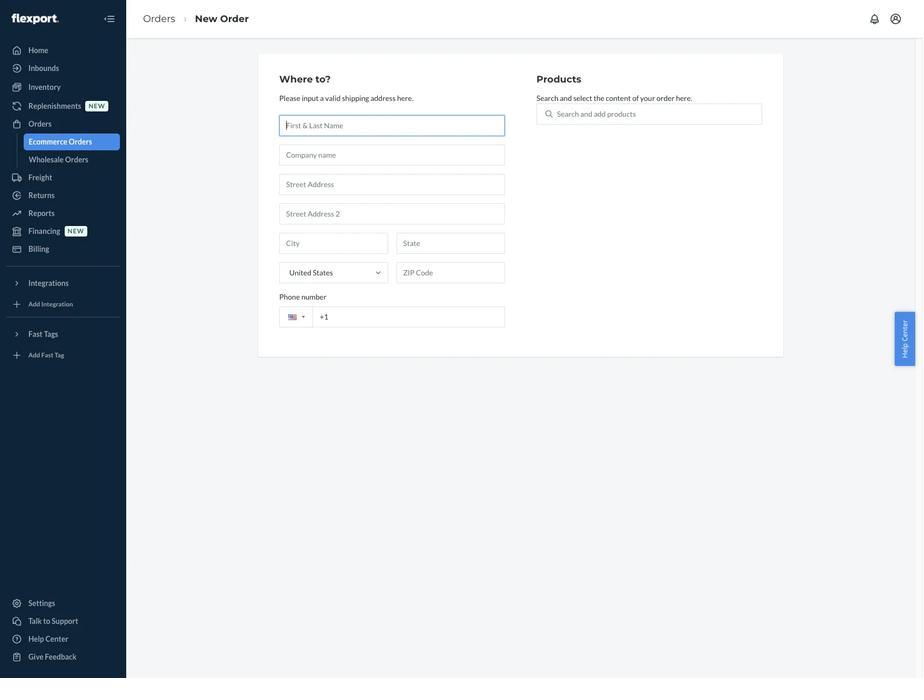 Task type: describe. For each thing, give the bounding box(es) containing it.
valid
[[325, 94, 341, 102]]

add
[[594, 109, 606, 118]]

ecommerce orders
[[29, 137, 92, 146]]

wholesale
[[29, 155, 64, 164]]

0 horizontal spatial help
[[28, 635, 44, 644]]

united states: + 1 image
[[302, 316, 305, 318]]

add for add fast tag
[[28, 352, 40, 360]]

financing
[[28, 227, 60, 236]]

help center inside button
[[900, 320, 910, 358]]

flexport logo image
[[12, 14, 59, 24]]

your
[[640, 94, 655, 102]]

integration
[[41, 301, 73, 308]]

breadcrumbs navigation
[[135, 3, 257, 34]]

add integration
[[28, 301, 73, 308]]

add fast tag
[[28, 352, 64, 360]]

united
[[289, 268, 311, 277]]

add fast tag link
[[6, 347, 120, 364]]

number
[[301, 292, 327, 301]]

orders up 'ecommerce'
[[28, 119, 52, 128]]

home
[[28, 46, 48, 55]]

settings link
[[6, 596, 120, 612]]

talk to support button
[[6, 613, 120, 630]]

City text field
[[279, 233, 388, 254]]

feedback
[[45, 653, 76, 662]]

select
[[573, 94, 592, 102]]

fast tags button
[[6, 326, 120, 343]]

help inside help center button
[[900, 344, 910, 358]]

search and select the content of your order here.
[[537, 94, 692, 102]]

open notifications image
[[869, 13, 881, 25]]

freight link
[[6, 169, 120, 186]]

ecommerce orders link
[[23, 134, 120, 150]]

search for search and select the content of your order here.
[[537, 94, 559, 102]]

returns link
[[6, 187, 120, 204]]

ZIP Code text field
[[396, 262, 505, 283]]

wholesale orders
[[29, 155, 88, 164]]

new order link
[[195, 13, 249, 25]]

1 horizontal spatial orders link
[[143, 13, 175, 25]]

Company name text field
[[279, 145, 505, 166]]

close navigation image
[[103, 13, 116, 25]]

wholesale orders link
[[23, 152, 120, 168]]

billing
[[28, 245, 49, 254]]

phone
[[279, 292, 300, 301]]

input
[[302, 94, 319, 102]]

inventory link
[[6, 79, 120, 96]]

inbounds
[[28, 64, 59, 73]]

states
[[313, 268, 333, 277]]

and for select
[[560, 94, 572, 102]]

open account menu image
[[890, 13, 902, 25]]

new for replenishments
[[89, 102, 105, 110]]

new
[[195, 13, 217, 25]]

phone number
[[279, 292, 327, 301]]

new for financing
[[68, 227, 84, 235]]

add for add integration
[[28, 301, 40, 308]]

integrations
[[28, 279, 69, 288]]

tag
[[55, 352, 64, 360]]

talk to support
[[28, 617, 78, 626]]

talk
[[28, 617, 42, 626]]

home link
[[6, 42, 120, 59]]

of
[[632, 94, 639, 102]]

new order
[[195, 13, 249, 25]]

inbounds link
[[6, 60, 120, 77]]

please
[[279, 94, 300, 102]]

products
[[607, 109, 636, 118]]

and for add
[[581, 109, 592, 118]]

to?
[[316, 74, 331, 85]]

where to?
[[279, 74, 331, 85]]

1 vertical spatial center
[[45, 635, 68, 644]]

order
[[220, 13, 249, 25]]



Task type: vqa. For each thing, say whether or not it's contained in the screenshot.
Loop
no



Task type: locate. For each thing, give the bounding box(es) containing it.
fast tags
[[28, 330, 58, 339]]

here. right address
[[397, 94, 414, 102]]

0 horizontal spatial here.
[[397, 94, 414, 102]]

address
[[371, 94, 396, 102]]

1 vertical spatial and
[[581, 109, 592, 118]]

and left select
[[560, 94, 572, 102]]

2 here. from the left
[[676, 94, 692, 102]]

add inside 'link'
[[28, 352, 40, 360]]

orders
[[143, 13, 175, 25], [28, 119, 52, 128], [69, 137, 92, 146], [65, 155, 88, 164]]

content
[[606, 94, 631, 102]]

integrations button
[[6, 275, 120, 292]]

0 vertical spatial search
[[537, 94, 559, 102]]

new down reports link
[[68, 227, 84, 235]]

please input a valid shipping address here.
[[279, 94, 414, 102]]

new down inventory link
[[89, 102, 105, 110]]

1 horizontal spatial new
[[89, 102, 105, 110]]

products
[[537, 74, 581, 85]]

1 horizontal spatial here.
[[676, 94, 692, 102]]

2 add from the top
[[28, 352, 40, 360]]

1 vertical spatial help center
[[28, 635, 68, 644]]

search image
[[546, 110, 553, 118]]

ecommerce
[[29, 137, 67, 146]]

the
[[594, 94, 604, 102]]

Street Address text field
[[279, 174, 505, 195]]

1 add from the top
[[28, 301, 40, 308]]

0 vertical spatial add
[[28, 301, 40, 308]]

and left add
[[581, 109, 592, 118]]

help center button
[[895, 312, 915, 366]]

search
[[537, 94, 559, 102], [557, 109, 579, 118]]

fast left tags
[[28, 330, 42, 339]]

0 vertical spatial and
[[560, 94, 572, 102]]

1 horizontal spatial help
[[900, 344, 910, 358]]

0 horizontal spatial and
[[560, 94, 572, 102]]

reports
[[28, 209, 55, 218]]

orders link
[[143, 13, 175, 25], [6, 116, 120, 133]]

0 horizontal spatial new
[[68, 227, 84, 235]]

First & Last Name text field
[[279, 115, 505, 136]]

here.
[[397, 94, 414, 102], [676, 94, 692, 102]]

and
[[560, 94, 572, 102], [581, 109, 592, 118]]

0 vertical spatial help center
[[900, 320, 910, 358]]

1 here. from the left
[[397, 94, 414, 102]]

1 vertical spatial orders link
[[6, 116, 120, 133]]

add down fast tags
[[28, 352, 40, 360]]

0 vertical spatial new
[[89, 102, 105, 110]]

0 horizontal spatial orders link
[[6, 116, 120, 133]]

search for search and add products
[[557, 109, 579, 118]]

0 vertical spatial orders link
[[143, 13, 175, 25]]

united states
[[289, 268, 333, 277]]

center inside button
[[900, 320, 910, 342]]

1 vertical spatial add
[[28, 352, 40, 360]]

orders link up ecommerce orders
[[6, 116, 120, 133]]

1 horizontal spatial help center
[[900, 320, 910, 358]]

returns
[[28, 191, 55, 200]]

replenishments
[[28, 102, 81, 110]]

give
[[28, 653, 43, 662]]

0 vertical spatial center
[[900, 320, 910, 342]]

Street Address 2 text field
[[279, 203, 505, 225]]

fast left tag
[[41, 352, 53, 360]]

1 horizontal spatial and
[[581, 109, 592, 118]]

order
[[657, 94, 675, 102]]

search up search icon on the right top
[[537, 94, 559, 102]]

State text field
[[396, 233, 505, 254]]

settings
[[28, 599, 55, 608]]

0 vertical spatial help
[[900, 344, 910, 358]]

inventory
[[28, 83, 61, 92]]

search right search icon on the right top
[[557, 109, 579, 118]]

where
[[279, 74, 313, 85]]

give feedback button
[[6, 649, 120, 666]]

help center link
[[6, 631, 120, 648]]

shipping
[[342, 94, 369, 102]]

reports link
[[6, 205, 120, 222]]

search and add products
[[557, 109, 636, 118]]

to
[[43, 617, 50, 626]]

center
[[900, 320, 910, 342], [45, 635, 68, 644]]

0 vertical spatial fast
[[28, 330, 42, 339]]

1 (702) 123-4567 telephone field
[[279, 307, 505, 328]]

give feedback
[[28, 653, 76, 662]]

orders up wholesale orders link
[[69, 137, 92, 146]]

fast
[[28, 330, 42, 339], [41, 352, 53, 360]]

1 horizontal spatial center
[[900, 320, 910, 342]]

help
[[900, 344, 910, 358], [28, 635, 44, 644]]

1 vertical spatial search
[[557, 109, 579, 118]]

orders down ecommerce orders link
[[65, 155, 88, 164]]

orders inside breadcrumbs navigation
[[143, 13, 175, 25]]

add integration link
[[6, 296, 120, 313]]

support
[[52, 617, 78, 626]]

tags
[[44, 330, 58, 339]]

a
[[320, 94, 324, 102]]

orders left new
[[143, 13, 175, 25]]

1 vertical spatial fast
[[41, 352, 53, 360]]

billing link
[[6, 241, 120, 258]]

here. right "order"
[[676, 94, 692, 102]]

add left integration
[[28, 301, 40, 308]]

orders link left new
[[143, 13, 175, 25]]

0 horizontal spatial help center
[[28, 635, 68, 644]]

new
[[89, 102, 105, 110], [68, 227, 84, 235]]

1 vertical spatial new
[[68, 227, 84, 235]]

add
[[28, 301, 40, 308], [28, 352, 40, 360]]

fast inside 'link'
[[41, 352, 53, 360]]

1 vertical spatial help
[[28, 635, 44, 644]]

freight
[[28, 173, 52, 182]]

help center
[[900, 320, 910, 358], [28, 635, 68, 644]]

fast inside dropdown button
[[28, 330, 42, 339]]

0 horizontal spatial center
[[45, 635, 68, 644]]



